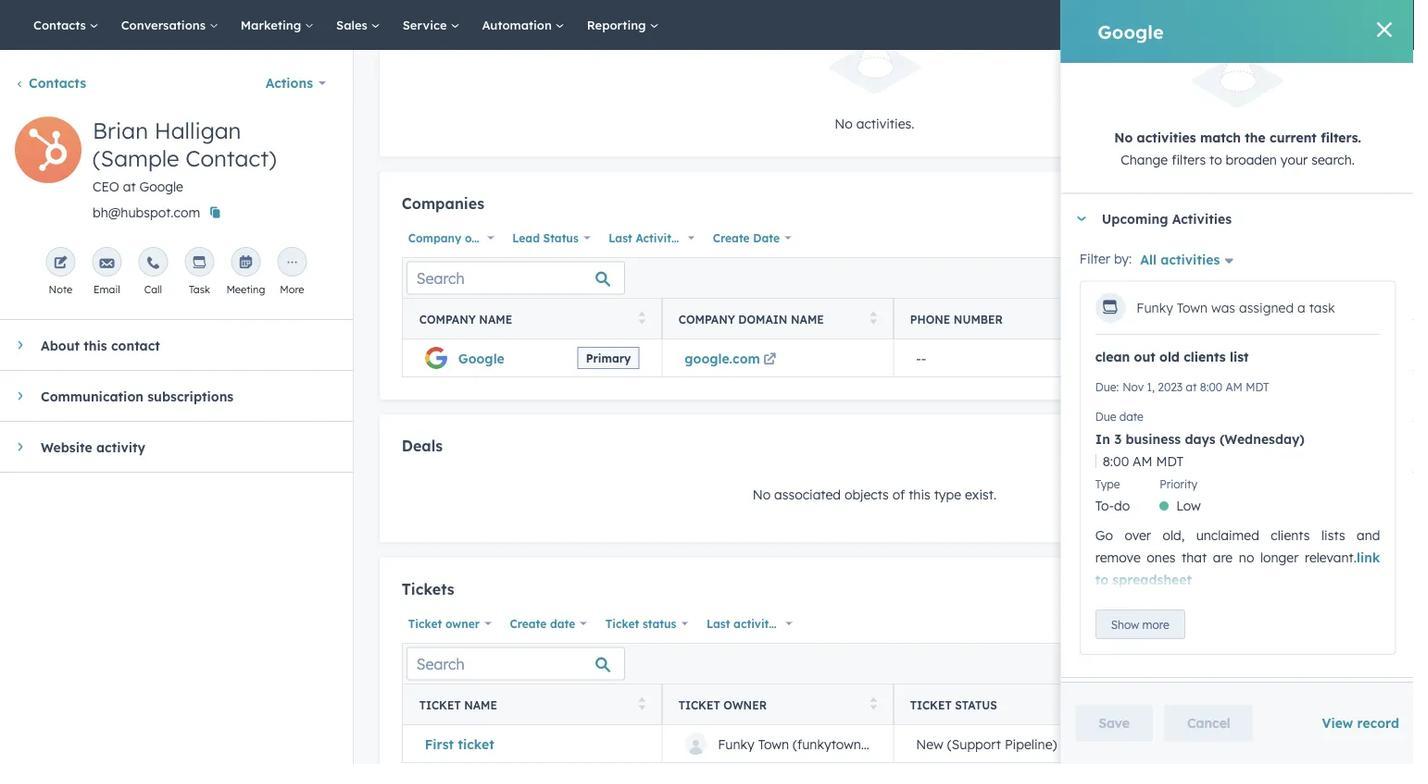 Task type: locate. For each thing, give the bounding box(es) containing it.
0 vertical spatial this
[[84, 337, 107, 354]]

1 vertical spatial this
[[909, 487, 930, 503]]

1 vertical spatial town
[[758, 737, 789, 753]]

0 vertical spatial activity
[[96, 439, 145, 455]]

search image
[[1375, 19, 1388, 31]]

am down business
[[1132, 453, 1152, 469]]

link opens in a new window image
[[763, 354, 776, 367], [763, 354, 776, 367]]

0 vertical spatial activities
[[1136, 129, 1196, 145]]

no left associated
[[753, 487, 771, 503]]

at right 2023
[[1185, 380, 1196, 394]]

2 horizontal spatial google
[[1098, 20, 1164, 43]]

ticket owner button
[[402, 612, 496, 636]]

1 horizontal spatial date
[[753, 231, 780, 245]]

view record
[[1322, 716, 1399, 732]]

owner for companies
[[465, 231, 499, 245]]

Search search field
[[406, 262, 625, 295], [406, 648, 625, 681]]

due:
[[1095, 380, 1118, 394]]

brian
[[93, 117, 148, 144]]

(sample
[[93, 144, 179, 172]]

create right ticket owner popup button
[[510, 617, 547, 631]]

1 horizontal spatial clients
[[1270, 528, 1310, 544]]

1 vertical spatial activity
[[734, 617, 776, 631]]

0 horizontal spatial ticket owner
[[408, 617, 480, 631]]

activities
[[1136, 129, 1196, 145], [1160, 252, 1219, 268]]

0 vertical spatial create
[[713, 231, 750, 245]]

0 horizontal spatial create
[[510, 617, 547, 631]]

add
[[1279, 443, 1300, 457]]

brian halligan (sample contact) ceo at google
[[93, 117, 277, 195]]

8:00 right 2023
[[1200, 380, 1222, 394]]

automation
[[482, 17, 555, 32]]

date inside due date in 3 business days (wednesday) 8:00 am mdt
[[1119, 410, 1143, 424]]

clients left list
[[1183, 349, 1225, 365]]

press to sort. element left phone
[[870, 312, 877, 328]]

0 horizontal spatial google
[[139, 179, 183, 195]]

0 horizontal spatial status
[[643, 617, 676, 631]]

company for company domain name
[[679, 313, 735, 327]]

clients up longer
[[1270, 528, 1310, 544]]

about
[[41, 337, 80, 354]]

caret image left about
[[18, 340, 23, 351]]

company down companies in the left of the page
[[408, 231, 461, 245]]

alert containing no activities match the current filters.
[[1079, 23, 1396, 171]]

no for no associated objects of this type exist.
[[753, 487, 771, 503]]

create date
[[510, 617, 575, 631]]

press to sort. image right a
[[1323, 312, 1330, 325]]

1 vertical spatial mdt
[[1156, 453, 1183, 469]]

activities for no
[[1136, 129, 1196, 145]]

8:00 down 3
[[1102, 453, 1129, 469]]

0 vertical spatial last
[[609, 231, 632, 245]]

0 vertical spatial caret image
[[1075, 217, 1087, 221]]

last for last activity date
[[609, 231, 632, 245]]

no
[[1238, 550, 1254, 566]]

this right the "of"
[[909, 487, 930, 503]]

at right 'ceo'
[[123, 179, 136, 195]]

name for companies
[[479, 313, 512, 327]]

press to sort. element
[[638, 312, 645, 328], [870, 312, 877, 328], [1323, 312, 1330, 328], [638, 698, 645, 714], [870, 698, 877, 714]]

owner down last activity date popup button
[[723, 699, 767, 713]]

caret image
[[18, 391, 23, 402], [18, 442, 23, 453]]

create right last activity date
[[713, 231, 750, 245]]

0 vertical spatial mdt
[[1245, 380, 1269, 394]]

note image
[[53, 257, 68, 271]]

caret image left the website
[[18, 442, 23, 453]]

owner
[[465, 231, 499, 245], [445, 617, 480, 631], [723, 699, 767, 713]]

0 vertical spatial to
[[1209, 151, 1222, 167]]

1 vertical spatial contacts
[[29, 75, 86, 91]]

number
[[954, 313, 1003, 327]]

(wednesday)
[[1219, 431, 1304, 447]]

--
[[916, 350, 926, 367]]

alert
[[1079, 23, 1396, 171]]

search search field for tickets
[[406, 648, 625, 681]]

1 vertical spatial ticket status
[[910, 699, 997, 713]]

company up google.com
[[679, 313, 735, 327]]

1 horizontal spatial ticket owner
[[679, 699, 767, 713]]

0 vertical spatial ticket owner
[[408, 617, 480, 631]]

caret image
[[1075, 217, 1087, 221], [18, 340, 23, 351]]

call image
[[146, 257, 161, 271]]

marketing
[[241, 17, 305, 32]]

ticket status
[[605, 617, 676, 631], [910, 699, 997, 713]]

date up domain
[[753, 231, 780, 245]]

press to sort. element up (funkytownclown1@gmail.com)
[[870, 698, 877, 714]]

1 vertical spatial to
[[1095, 572, 1108, 588]]

reporting link
[[576, 0, 670, 50]]

0 horizontal spatial funky
[[718, 737, 755, 753]]

contacts
[[33, 17, 90, 32], [29, 75, 86, 91]]

associated
[[774, 487, 841, 503]]

(funkytownclown1@gmail.com)
[[793, 737, 983, 753]]

owner left lead
[[465, 231, 499, 245]]

0 vertical spatial caret image
[[18, 391, 23, 402]]

press to sort. image down ticket status popup button
[[638, 698, 645, 711]]

upcoming activities
[[1101, 211, 1231, 227]]

task
[[189, 283, 210, 296]]

company inside popup button
[[408, 231, 461, 245]]

google
[[1098, 20, 1164, 43], [139, 179, 183, 195], [458, 350, 504, 367]]

0 horizontal spatial clients
[[1183, 349, 1225, 365]]

1 vertical spatial owner
[[445, 617, 480, 631]]

caret image inside website activity dropdown button
[[18, 442, 23, 453]]

0 vertical spatial name
[[479, 313, 512, 327]]

nov
[[1122, 380, 1143, 394]]

old,
[[1162, 528, 1184, 544]]

activity inside last activity date popup button
[[734, 617, 776, 631]]

and
[[1356, 528, 1380, 544]]

1 vertical spatial at
[[1185, 380, 1196, 394]]

no up change on the right
[[1114, 129, 1132, 145]]

activities up change on the right
[[1136, 129, 1196, 145]]

no inside no activities match the current filters. change filters to broaden your search.
[[1114, 129, 1132, 145]]

1 vertical spatial activities
[[1160, 252, 1219, 268]]

company for company owner
[[408, 231, 461, 245]]

ticket owner inside popup button
[[408, 617, 480, 631]]

press to sort. element for ticket name
[[638, 698, 645, 714]]

2 caret image from the top
[[18, 442, 23, 453]]

1 search search field from the top
[[406, 262, 625, 295]]

status
[[643, 617, 676, 631], [955, 699, 997, 713]]

remove
[[1095, 550, 1140, 566]]

all activities button
[[1139, 252, 1241, 268]]

all
[[1140, 252, 1156, 268]]

activities for all
[[1160, 252, 1219, 268]]

1 vertical spatial 8:00
[[1102, 453, 1129, 469]]

2 horizontal spatial date
[[1119, 410, 1143, 424]]

0 horizontal spatial this
[[84, 337, 107, 354]]

actions button
[[253, 65, 338, 102]]

ticket owner down tickets
[[408, 617, 480, 631]]

link to spreadsheet
[[1095, 550, 1380, 588]]

last
[[609, 231, 632, 245], [707, 617, 730, 631]]

0 horizontal spatial town
[[758, 737, 789, 753]]

company domain name
[[679, 313, 824, 327]]

1 horizontal spatial am
[[1225, 380, 1242, 394]]

press to sort. element right a
[[1323, 312, 1330, 328]]

am down list
[[1225, 380, 1242, 394]]

create
[[713, 231, 750, 245], [510, 617, 547, 631]]

press to sort. element down last activity date popup button in the top of the page
[[638, 312, 645, 328]]

am
[[1225, 380, 1242, 394], [1132, 453, 1152, 469]]

1 vertical spatial caret image
[[18, 442, 23, 453]]

0 horizontal spatial no
[[753, 487, 771, 503]]

0 vertical spatial contacts
[[33, 17, 90, 32]]

press to sort. element down ticket status popup button
[[638, 698, 645, 714]]

ticket owner down last activity date popup button
[[679, 699, 767, 713]]

0 horizontal spatial 8:00
[[1102, 453, 1129, 469]]

filter by:
[[1079, 250, 1131, 267]]

mdt down list
[[1245, 380, 1269, 394]]

automation link
[[471, 0, 576, 50]]

0 vertical spatial owner
[[465, 231, 499, 245]]

lists
[[1321, 528, 1345, 544]]

company up google "link"
[[419, 313, 476, 327]]

no inside no activities. alert
[[835, 115, 853, 132]]

caret image left communication
[[18, 391, 23, 402]]

8:00
[[1200, 380, 1222, 394], [1102, 453, 1129, 469]]

1 vertical spatial am
[[1132, 453, 1152, 469]]

tickets
[[402, 580, 454, 599]]

1 horizontal spatial no
[[835, 115, 853, 132]]

1 vertical spatial google
[[139, 179, 183, 195]]

mdt up priority at the right of page
[[1156, 453, 1183, 469]]

date
[[682, 231, 708, 245], [753, 231, 780, 245]]

create for create date
[[713, 231, 750, 245]]

0 horizontal spatial at
[[123, 179, 136, 195]]

no
[[835, 115, 853, 132], [1114, 129, 1132, 145], [753, 487, 771, 503]]

0 vertical spatial funky
[[1136, 300, 1173, 316]]

match
[[1200, 129, 1241, 145]]

caret image inside 'upcoming activities' dropdown button
[[1075, 217, 1087, 221]]

1 vertical spatial search search field
[[406, 648, 625, 681]]

2 horizontal spatial no
[[1114, 129, 1132, 145]]

caret image inside communication subscriptions dropdown button
[[18, 391, 23, 402]]

0 vertical spatial search search field
[[406, 262, 625, 295]]

1 horizontal spatial mdt
[[1245, 380, 1269, 394]]

1 vertical spatial caret image
[[18, 340, 23, 351]]

last left activity on the top
[[609, 231, 632, 245]]

1 horizontal spatial funky
[[1136, 300, 1173, 316]]

0 vertical spatial ticket status
[[605, 617, 676, 631]]

2 date from the left
[[753, 231, 780, 245]]

google inside brian halligan (sample contact) ceo at google
[[139, 179, 183, 195]]

0 vertical spatial at
[[123, 179, 136, 195]]

0 horizontal spatial mdt
[[1156, 453, 1183, 469]]

link
[[1356, 550, 1380, 566]]

website activity button
[[0, 422, 334, 472]]

contact
[[111, 337, 160, 354]]

days
[[1184, 431, 1215, 447]]

name up ticket at bottom left
[[464, 699, 497, 713]]

0 horizontal spatial am
[[1132, 453, 1152, 469]]

date right activity on the top
[[682, 231, 708, 245]]

1 vertical spatial status
[[955, 699, 997, 713]]

press to sort. image
[[870, 312, 877, 325], [1323, 312, 1330, 325], [638, 698, 645, 711], [870, 698, 877, 711]]

-
[[916, 350, 921, 367], [921, 350, 926, 367]]

press to sort. image left phone
[[870, 312, 877, 325]]

last right ticket status popup button
[[707, 617, 730, 631]]

0 horizontal spatial date
[[682, 231, 708, 245]]

caret image for about this contact
[[18, 340, 23, 351]]

type to-do
[[1095, 477, 1130, 514]]

1 vertical spatial clients
[[1270, 528, 1310, 544]]

lead status
[[512, 231, 579, 245]]

0 horizontal spatial to
[[1095, 572, 1108, 588]]

1 horizontal spatial 8:00
[[1200, 380, 1222, 394]]

1 horizontal spatial ticket status
[[910, 699, 997, 713]]

ticket name
[[419, 699, 497, 713]]

0 vertical spatial town
[[1176, 300, 1207, 316]]

1 horizontal spatial at
[[1185, 380, 1196, 394]]

0 horizontal spatial date
[[550, 617, 575, 631]]

0 horizontal spatial ticket status
[[605, 617, 676, 631]]

at inside brian halligan (sample contact) ceo at google
[[123, 179, 136, 195]]

are
[[1212, 550, 1232, 566]]

1 vertical spatial funky
[[718, 737, 755, 753]]

no left 'activities.'
[[835, 115, 853, 132]]

caret image inside about this contact dropdown button
[[18, 340, 23, 351]]

meeting image
[[238, 257, 253, 271]]

date inside create date popup button
[[550, 617, 575, 631]]

1 horizontal spatial to
[[1209, 151, 1222, 167]]

view
[[1322, 716, 1353, 732]]

1 horizontal spatial activity
[[734, 617, 776, 631]]

0 vertical spatial status
[[643, 617, 676, 631]]

edit button
[[15, 117, 81, 190]]

clients
[[1183, 349, 1225, 365], [1270, 528, 1310, 544]]

save button
[[1075, 706, 1153, 743]]

activities inside all activities button
[[1160, 252, 1219, 268]]

company
[[408, 231, 461, 245], [419, 313, 476, 327], [679, 313, 735, 327]]

1 horizontal spatial google
[[458, 350, 504, 367]]

1 caret image from the top
[[18, 391, 23, 402]]

low
[[1176, 498, 1201, 514]]

1 horizontal spatial this
[[909, 487, 930, 503]]

press to sort. image up (funkytownclown1@gmail.com)
[[870, 698, 877, 711]]

upcoming activities button
[[1061, 194, 1396, 244]]

to down match
[[1209, 151, 1222, 167]]

company for company name
[[419, 313, 476, 327]]

primary
[[586, 352, 631, 366]]

caret image for upcoming activities
[[1075, 217, 1087, 221]]

priority
[[1159, 477, 1197, 491]]

activities right all
[[1160, 252, 1219, 268]]

2023
[[1157, 380, 1182, 394]]

owner down tickets
[[445, 617, 480, 631]]

of
[[892, 487, 905, 503]]

am inside due date in 3 business days (wednesday) 8:00 am mdt
[[1132, 453, 1152, 469]]

to down remove
[[1095, 572, 1108, 588]]

2 search search field from the top
[[406, 648, 625, 681]]

funky town (funkytownclown1@gmail.com)
[[718, 737, 983, 753]]

this right about
[[84, 337, 107, 354]]

search search field down lead
[[406, 262, 625, 295]]

service link
[[391, 0, 471, 50]]

to
[[1209, 151, 1222, 167], [1095, 572, 1108, 588]]

ceo
[[93, 179, 119, 195]]

1 vertical spatial create
[[510, 617, 547, 631]]

search search field down the create date
[[406, 648, 625, 681]]

1 vertical spatial last
[[707, 617, 730, 631]]

ticket
[[408, 617, 442, 631], [605, 617, 639, 631], [419, 699, 461, 713], [679, 699, 720, 713], [910, 699, 952, 713]]

lead status button
[[506, 226, 595, 250]]

list
[[1229, 349, 1248, 365]]

show more
[[1111, 618, 1169, 632]]

0 horizontal spatial caret image
[[18, 340, 23, 351]]

1 horizontal spatial date
[[779, 617, 804, 631]]

activity inside website activity dropdown button
[[96, 439, 145, 455]]

caret image up filter
[[1075, 217, 1087, 221]]

your
[[1280, 151, 1307, 167]]

email
[[94, 283, 120, 296]]

press to sort. image for company domain name
[[870, 312, 877, 325]]

1 vertical spatial contacts link
[[15, 75, 86, 91]]

activities inside no activities match the current filters. change filters to broaden your search.
[[1136, 129, 1196, 145]]

objects
[[845, 487, 889, 503]]

no for no activities match the current filters. change filters to broaden your search.
[[1114, 129, 1132, 145]]

1 horizontal spatial create
[[713, 231, 750, 245]]

1 vertical spatial name
[[464, 699, 497, 713]]

1 horizontal spatial caret image
[[1075, 217, 1087, 221]]

companies
[[402, 194, 484, 213]]

1 horizontal spatial last
[[707, 617, 730, 631]]

0 horizontal spatial activity
[[96, 439, 145, 455]]

1 horizontal spatial town
[[1176, 300, 1207, 316]]

do
[[1114, 498, 1130, 514]]

0 horizontal spatial last
[[609, 231, 632, 245]]

bh@hubspot.com
[[93, 205, 200, 221]]

close image
[[1377, 22, 1392, 37]]

due date in 3 business days (wednesday) 8:00 am mdt
[[1095, 410, 1304, 469]]

press to sort. image
[[638, 312, 645, 325]]

name up google "link"
[[479, 313, 512, 327]]



Task type: vqa. For each thing, say whether or not it's contained in the screenshot.
Jacob Simon image
no



Task type: describe. For each thing, give the bounding box(es) containing it.
due: nov 1, 2023 at 8:00 am mdt
[[1095, 380, 1269, 394]]

filters.
[[1320, 129, 1361, 145]]

about this contact
[[41, 337, 160, 354]]

no for no activities.
[[835, 115, 853, 132]]

mdt inside due date in 3 business days (wednesday) 8:00 am mdt
[[1156, 453, 1183, 469]]

old
[[1159, 349, 1179, 365]]

press to sort. image for ticket name
[[638, 698, 645, 711]]

status inside popup button
[[643, 617, 676, 631]]

all activities button
[[1139, 246, 1244, 272]]

out
[[1134, 349, 1155, 365]]

owner for tickets
[[445, 617, 480, 631]]

the
[[1244, 129, 1265, 145]]

view record link
[[1322, 716, 1399, 732]]

company name
[[419, 313, 512, 327]]

upcoming
[[1101, 211, 1168, 227]]

type
[[1095, 477, 1120, 491]]

more image
[[285, 257, 299, 271]]

communication
[[41, 388, 144, 404]]

no associated objects of this type exist.
[[753, 487, 997, 503]]

phone
[[910, 313, 950, 327]]

name for tickets
[[464, 699, 497, 713]]

clean
[[1095, 349, 1130, 365]]

8:00 inside due date in 3 business days (wednesday) 8:00 am mdt
[[1102, 453, 1129, 469]]

activity for last
[[734, 617, 776, 631]]

website
[[41, 439, 92, 455]]

status
[[543, 231, 579, 245]]

last for last activity date
[[707, 617, 730, 631]]

3
[[1114, 431, 1121, 447]]

assigned
[[1239, 300, 1293, 316]]

0 vertical spatial contacts link
[[22, 0, 110, 50]]

unclaimed
[[1196, 528, 1259, 544]]

1 date from the left
[[682, 231, 708, 245]]

more
[[280, 283, 304, 296]]

press to sort. element for phone number
[[1323, 312, 1330, 328]]

lead
[[512, 231, 540, 245]]

activity for website
[[96, 439, 145, 455]]

save
[[1099, 716, 1130, 732]]

task
[[1309, 300, 1335, 316]]

email image
[[99, 257, 114, 271]]

0 vertical spatial 8:00
[[1200, 380, 1222, 394]]

in
[[1095, 431, 1110, 447]]

(support
[[947, 737, 1001, 753]]

last activity date button
[[700, 612, 804, 636]]

to inside no activities match the current filters. change filters to broaden your search.
[[1209, 151, 1222, 167]]

domain
[[738, 313, 788, 327]]

town for was
[[1176, 300, 1207, 316]]

communication subscriptions button
[[0, 371, 327, 421]]

filter
[[1079, 250, 1110, 267]]

2 vertical spatial owner
[[723, 699, 767, 713]]

ticket status inside popup button
[[605, 617, 676, 631]]

to inside "link to spreadsheet"
[[1095, 572, 1108, 588]]

press to sort. image for phone number
[[1323, 312, 1330, 325]]

show
[[1111, 618, 1139, 632]]

filters
[[1171, 151, 1205, 167]]

search.
[[1311, 151, 1354, 167]]

about this contact button
[[0, 320, 334, 370]]

company owner button
[[402, 226, 499, 250]]

more
[[1142, 618, 1169, 632]]

actions
[[266, 75, 313, 91]]

0 vertical spatial am
[[1225, 380, 1242, 394]]

record
[[1357, 716, 1399, 732]]

website activity
[[41, 439, 145, 455]]

ones
[[1146, 550, 1175, 566]]

longer
[[1260, 550, 1298, 566]]

1 horizontal spatial status
[[955, 699, 997, 713]]

press to sort. image for ticket owner
[[870, 698, 877, 711]]

spreadsheet
[[1112, 572, 1191, 588]]

search search field for companies
[[406, 262, 625, 295]]

date for due date in 3 business days (wednesday) 8:00 am mdt
[[1119, 410, 1143, 424]]

pipeline)
[[1005, 737, 1057, 753]]

2 vertical spatial google
[[458, 350, 504, 367]]

call
[[144, 283, 162, 296]]

last activity date
[[609, 231, 708, 245]]

0 vertical spatial google
[[1098, 20, 1164, 43]]

contact)
[[185, 144, 277, 172]]

cancel
[[1187, 716, 1230, 732]]

date inside last activity date popup button
[[779, 617, 804, 631]]

google link
[[458, 350, 504, 367]]

1 - from the left
[[916, 350, 921, 367]]

this inside dropdown button
[[84, 337, 107, 354]]

search button
[[1366, 9, 1397, 41]]

no activities. alert
[[402, 10, 1347, 135]]

new (support pipeline)
[[916, 737, 1057, 753]]

change
[[1120, 151, 1168, 167]]

over
[[1124, 528, 1151, 544]]

to-
[[1095, 498, 1114, 514]]

due
[[1095, 410, 1116, 424]]

0 vertical spatial clients
[[1183, 349, 1225, 365]]

2 - from the left
[[921, 350, 926, 367]]

Search HubSpot search field
[[1154, 9, 1381, 41]]

date for create date
[[550, 617, 575, 631]]

was
[[1211, 300, 1235, 316]]

activities.
[[856, 115, 914, 132]]

business
[[1125, 431, 1180, 447]]

caret image for website activity
[[18, 442, 23, 453]]

press to sort. element for company name
[[638, 312, 645, 328]]

press to sort. element for company domain name
[[870, 312, 877, 328]]

town for (funkytownclown1@gmail.com)
[[758, 737, 789, 753]]

activity
[[636, 231, 678, 245]]

all activities
[[1140, 252, 1219, 268]]

last activity date button
[[602, 226, 708, 250]]

service
[[403, 17, 450, 32]]

company owner
[[408, 231, 499, 245]]

conversations link
[[110, 0, 229, 50]]

in 3 business days (wednesday) button
[[1095, 426, 1304, 452]]

press to sort. element for ticket owner
[[870, 698, 877, 714]]

ticket status button
[[599, 612, 693, 636]]

note
[[49, 283, 72, 296]]

phone number
[[910, 313, 1003, 327]]

task image
[[192, 257, 207, 271]]

create for create date
[[510, 617, 547, 631]]

clients inside "go over old, unclaimed clients lists and remove ones that are no longer relevant."
[[1270, 528, 1310, 544]]

name
[[791, 313, 824, 327]]

create date
[[713, 231, 780, 245]]

1,
[[1146, 380, 1154, 394]]

funky for funky town (funkytownclown1@gmail.com)
[[718, 737, 755, 753]]

clean out old clients list
[[1095, 349, 1248, 365]]

caret image for communication subscriptions
[[18, 391, 23, 402]]

add button
[[1250, 438, 1312, 462]]

sales link
[[325, 0, 391, 50]]

funky for funky town was assigned a task
[[1136, 300, 1173, 316]]

cancel button
[[1164, 706, 1254, 743]]

funky town was assigned a task
[[1136, 300, 1335, 316]]

meeting
[[226, 283, 265, 296]]

go over old, unclaimed clients lists and remove ones that are no longer relevant.
[[1095, 528, 1380, 566]]

1 vertical spatial ticket owner
[[679, 699, 767, 713]]



